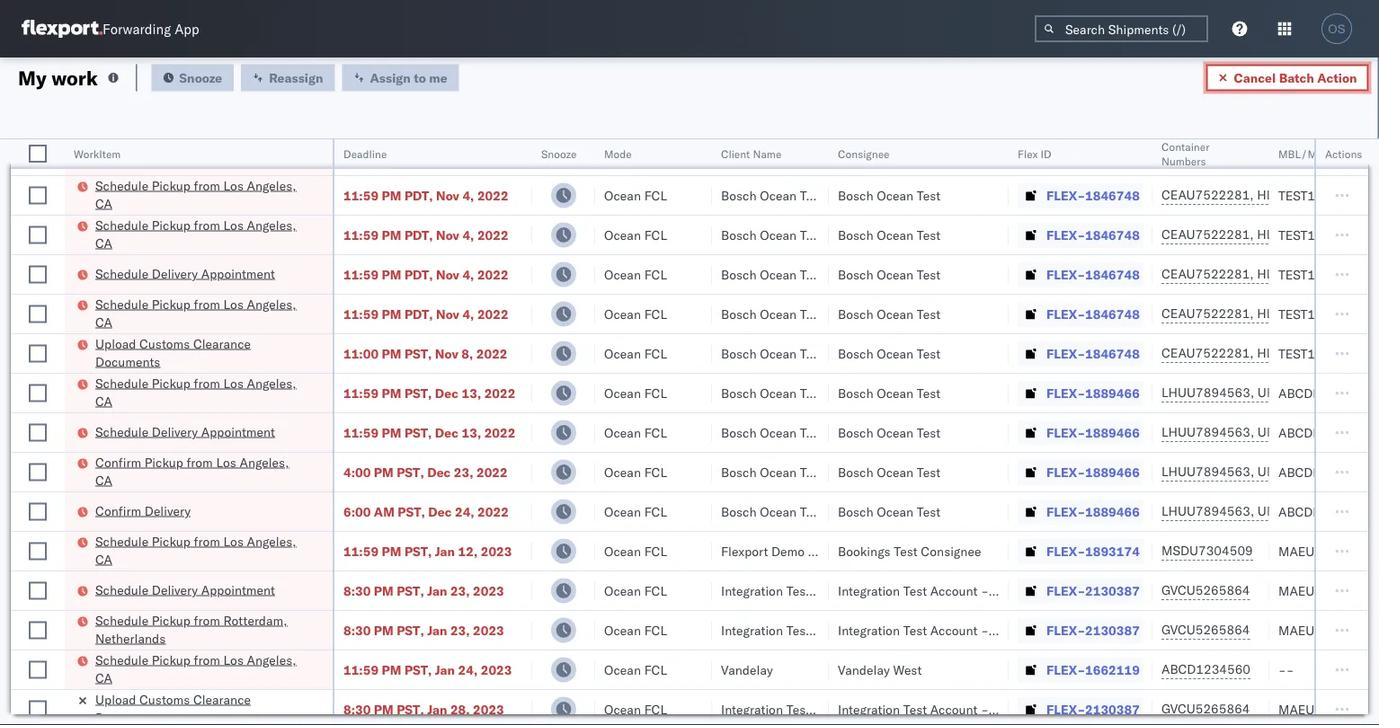 Task type: locate. For each thing, give the bounding box(es) containing it.
2 vertical spatial lagerfeld
[[1019, 702, 1072, 718]]

8:30 pm pst, jan 23, 2023 down '11:59 pm pst, jan 12, 2023'
[[344, 583, 504, 599]]

pdt,
[[405, 148, 433, 164], [405, 188, 433, 203], [405, 227, 433, 243], [405, 267, 433, 282], [405, 306, 433, 322]]

2 ceau7522281, hlxu6269489, hlxu from the top
[[1162, 187, 1380, 203]]

13, up 4:00 pm pst, dec 23, 2022
[[462, 425, 481, 441]]

schedule pickup from los angeles, ca link for fourth schedule pickup from los angeles, ca button from the top of the page
[[95, 375, 309, 411]]

1 vertical spatial integration
[[838, 623, 900, 639]]

23, up 11:59 pm pst, jan 24, 2023
[[451, 623, 470, 639]]

clearance for 2nd 'upload customs clearance documents' link from the bottom of the page
[[193, 336, 251, 352]]

schedule pickup from los angeles, ca button
[[95, 177, 309, 215], [95, 216, 309, 254], [95, 295, 309, 333], [95, 375, 309, 412], [95, 533, 309, 571], [95, 652, 309, 689]]

0 vertical spatial 8:30
[[344, 583, 371, 599]]

ocean fcl for upload customs clearance documents button
[[604, 346, 667, 362]]

11:59 for schedule pickup from los angeles, ca link related to 2nd schedule pickup from los angeles, ca button from the top
[[344, 227, 379, 243]]

24, up 28, on the left of the page
[[458, 662, 478, 678]]

1 vertical spatial 2130387
[[1086, 623, 1140, 639]]

2 vertical spatial integration
[[838, 702, 900, 718]]

2 account from the top
[[931, 623, 978, 639]]

1 vertical spatial 24,
[[458, 662, 478, 678]]

abcdefg784565 for confirm pickup from los angeles, ca
[[1279, 465, 1380, 480]]

nov for 2nd schedule pickup from los angeles, ca button from the top
[[436, 227, 460, 243]]

from
[[194, 178, 220, 193], [194, 217, 220, 233], [194, 296, 220, 312], [194, 376, 220, 391], [187, 455, 213, 470], [194, 534, 220, 550], [194, 613, 220, 629], [194, 653, 220, 668]]

8:30 down "6:00"
[[344, 583, 371, 599]]

consignee
[[838, 147, 890, 161], [808, 544, 869, 559], [921, 544, 982, 559]]

gvcu5265864 up abcd1234560
[[1162, 622, 1251, 638]]

integration down bookings
[[838, 583, 900, 599]]

from inside confirm pickup from los angeles, ca
[[187, 455, 213, 470]]

11:00 pm pst, nov 8, 2022
[[344, 346, 508, 362]]

consignee for bookings test consignee
[[921, 544, 982, 559]]

lhuu7894563, for confirm delivery
[[1162, 504, 1255, 519]]

flex-1846748
[[1047, 148, 1140, 164], [1047, 188, 1140, 203], [1047, 227, 1140, 243], [1047, 267, 1140, 282], [1047, 306, 1140, 322], [1047, 346, 1140, 362]]

3 schedule pickup from los angeles, ca from the top
[[95, 296, 296, 330]]

documents
[[95, 354, 160, 370], [95, 710, 160, 726]]

angeles, for sixth schedule pickup from los angeles, ca button from the top's schedule pickup from los angeles, ca link
[[247, 653, 296, 668]]

flex-1662119
[[1047, 662, 1140, 678]]

delivery down confirm pickup from los angeles, ca
[[145, 503, 191, 519]]

hlxu6269489,
[[1258, 148, 1350, 163], [1258, 187, 1350, 203], [1258, 227, 1350, 242], [1258, 266, 1350, 282], [1258, 306, 1350, 322], [1258, 345, 1350, 361]]

2130387 up 1662119 at right
[[1086, 623, 1140, 639]]

1889466 for schedule pickup from los angeles, ca
[[1086, 385, 1140, 401]]

1 vertical spatial confirm
[[95, 503, 141, 519]]

6 ocean fcl from the top
[[604, 346, 667, 362]]

id
[[1041, 147, 1052, 161]]

4 uetu5238478 from the top
[[1258, 504, 1346, 519]]

schedule delivery appointment link for fourth schedule delivery appointment button
[[95, 581, 275, 599]]

pm
[[382, 148, 402, 164], [382, 188, 402, 203], [382, 227, 402, 243], [382, 267, 402, 282], [382, 306, 402, 322], [382, 346, 402, 362], [382, 385, 402, 401], [382, 425, 402, 441], [374, 465, 394, 480], [382, 544, 402, 559], [374, 583, 394, 599], [374, 623, 394, 639], [382, 662, 402, 678], [374, 702, 394, 718]]

ca for sixth schedule pickup from los angeles, ca button from the top's schedule pickup from los angeles, ca link
[[95, 671, 112, 686]]

am
[[374, 504, 395, 520]]

1 ceau7522281, hlxu6269489, hlxu from the top
[[1162, 148, 1380, 163]]

pickup inside confirm pickup from los angeles, ca
[[145, 455, 183, 470]]

confirm
[[95, 455, 141, 470], [95, 503, 141, 519]]

2 schedule pickup from los angeles, ca link from the top
[[95, 216, 309, 252]]

8:30 pm pst, jan 23, 2023
[[344, 583, 504, 599], [344, 623, 504, 639]]

2 schedule delivery appointment button from the top
[[95, 265, 275, 285]]

lagerfeld down flex-1662119
[[1019, 702, 1072, 718]]

2023 up 11:59 pm pst, jan 24, 2023
[[473, 623, 504, 639]]

2 vertical spatial 2130387
[[1086, 702, 1140, 718]]

lhuu7894563,
[[1162, 385, 1255, 401], [1162, 425, 1255, 440], [1162, 464, 1255, 480], [1162, 504, 1255, 519]]

--
[[1279, 662, 1295, 678]]

1 vertical spatial upload customs clearance documents link
[[95, 691, 309, 726]]

1 vertical spatial gvcu5265864
[[1162, 622, 1251, 638]]

2 4, from the top
[[463, 188, 474, 203]]

None checkbox
[[29, 145, 47, 163], [29, 305, 47, 323], [29, 345, 47, 363], [29, 424, 47, 442], [29, 464, 47, 482], [29, 543, 47, 561], [29, 582, 47, 600], [29, 701, 47, 719], [29, 145, 47, 163], [29, 305, 47, 323], [29, 345, 47, 363], [29, 424, 47, 442], [29, 464, 47, 482], [29, 543, 47, 561], [29, 582, 47, 600], [29, 701, 47, 719]]

vandelay for vandelay west
[[838, 662, 890, 678]]

pickup inside schedule pickup from rotterdam, netherlands
[[152, 613, 191, 629]]

schedule pickup from los angeles, ca link for sixth schedule pickup from los angeles, ca button from the top
[[95, 652, 309, 688]]

3 schedule pickup from los angeles, ca button from the top
[[95, 295, 309, 333]]

4 test123456 from the top
[[1279, 267, 1355, 282]]

fcl
[[645, 148, 667, 164], [645, 188, 667, 203], [645, 227, 667, 243], [645, 267, 667, 282], [645, 306, 667, 322], [645, 346, 667, 362], [645, 385, 667, 401], [645, 425, 667, 441], [645, 465, 667, 480], [645, 504, 667, 520], [645, 544, 667, 559], [645, 583, 667, 599], [645, 623, 667, 639], [645, 662, 667, 678], [645, 702, 667, 718]]

1 flex-1889466 from the top
[[1047, 385, 1140, 401]]

ocean fcl for fourth schedule pickup from los angeles, ca button from the top of the page
[[604, 385, 667, 401]]

3 flex- from the top
[[1047, 227, 1086, 243]]

uetu5238478
[[1258, 385, 1346, 401], [1258, 425, 1346, 440], [1258, 464, 1346, 480], [1258, 504, 1346, 519]]

flex-
[[1047, 148, 1086, 164], [1047, 188, 1086, 203], [1047, 227, 1086, 243], [1047, 267, 1086, 282], [1047, 306, 1086, 322], [1047, 346, 1086, 362], [1047, 385, 1086, 401], [1047, 425, 1086, 441], [1047, 465, 1086, 480], [1047, 504, 1086, 520], [1047, 544, 1086, 559], [1047, 583, 1086, 599], [1047, 623, 1086, 639], [1047, 662, 1086, 678], [1047, 702, 1086, 718]]

1 confirm from the top
[[95, 455, 141, 470]]

0 horizontal spatial vandelay
[[721, 662, 773, 678]]

flexport demo consignee
[[721, 544, 869, 559]]

confirm delivery
[[95, 503, 191, 519]]

resize handle column header
[[43, 139, 65, 726], [311, 139, 333, 726], [511, 139, 532, 726], [574, 139, 595, 726], [691, 139, 712, 726], [808, 139, 829, 726], [988, 139, 1009, 726], [1131, 139, 1153, 726], [1248, 139, 1270, 726], [1347, 139, 1369, 726]]

los for fourth schedule pickup from los angeles, ca button from the top of the page
[[223, 376, 244, 391]]

ocean fcl for sixth schedule pickup from los angeles, ca button from the top
[[604, 662, 667, 678]]

upload
[[95, 336, 136, 352], [95, 692, 136, 708]]

2 11:59 pm pst, dec 13, 2022 from the top
[[344, 425, 516, 441]]

angeles, for schedule pickup from los angeles, ca link for fourth schedule pickup from los angeles, ca button from the top of the page
[[247, 376, 296, 391]]

5 test123456 from the top
[[1279, 306, 1355, 322]]

11:59 pm pst, dec 13, 2022
[[344, 385, 516, 401], [344, 425, 516, 441]]

4 schedule pickup from los angeles, ca link from the top
[[95, 375, 309, 411]]

1 vertical spatial account
[[931, 623, 978, 639]]

0 vertical spatial gvcu5265864
[[1162, 583, 1251, 599]]

0 vertical spatial upload
[[95, 336, 136, 352]]

confirm inside confirm pickup from los angeles, ca
[[95, 455, 141, 470]]

1 vertical spatial maeu9408431
[[1279, 623, 1370, 639]]

13 ocean fcl from the top
[[604, 623, 667, 639]]

cancel batch action button
[[1206, 64, 1369, 91]]

1 13, from the top
[[462, 385, 481, 401]]

customs for 2nd 'upload customs clearance documents' link
[[139, 692, 190, 708]]

dec up 4:00 pm pst, dec 23, 2022
[[435, 425, 459, 441]]

jan left 12,
[[435, 544, 455, 559]]

documents inside button
[[95, 354, 160, 370]]

nov for third schedule pickup from los angeles, ca button from the top
[[436, 306, 460, 322]]

maeu9408431 down --
[[1279, 702, 1370, 718]]

2 appointment from the top
[[201, 266, 275, 282]]

0 vertical spatial 8:30 pm pst, jan 23, 2023
[[344, 583, 504, 599]]

mbl/mawb number button
[[1270, 143, 1380, 161]]

from for "schedule pickup from rotterdam, netherlands" button
[[194, 613, 220, 629]]

resize handle column header for flex id
[[1131, 139, 1153, 726]]

flex id
[[1018, 147, 1052, 161]]

confirm inside button
[[95, 503, 141, 519]]

from for sixth schedule pickup from los angeles, ca button from the top
[[194, 653, 220, 668]]

hlxu for 2nd schedule pickup from los angeles, ca button from the top
[[1353, 227, 1380, 242]]

flex-1889466 button
[[1018, 381, 1144, 406], [1018, 381, 1144, 406], [1018, 420, 1144, 446], [1018, 420, 1144, 446], [1018, 460, 1144, 485], [1018, 460, 1144, 485], [1018, 500, 1144, 525], [1018, 500, 1144, 525]]

flex-2130387 down flex-1893174
[[1047, 583, 1140, 599]]

2 ceau7522281, from the top
[[1162, 187, 1254, 203]]

1 upload customs clearance documents from the top
[[95, 336, 251, 370]]

schedule pickup from los angeles, ca link for 2nd schedule pickup from los angeles, ca button from the top
[[95, 216, 309, 252]]

ceau7522281, hlxu6269489, hlxu for third schedule pickup from los angeles, ca button from the top
[[1162, 306, 1380, 322]]

upload customs clearance documents for 2nd 'upload customs clearance documents' link from the bottom of the page
[[95, 336, 251, 370]]

6 schedule pickup from los angeles, ca link from the top
[[95, 652, 309, 688]]

2 lhuu7894563, from the top
[[1162, 425, 1255, 440]]

los for 6th schedule pickup from los angeles, ca button from the bottom
[[223, 178, 244, 193]]

2 lhuu7894563, uetu5238478 from the top
[[1162, 425, 1346, 440]]

1 flex-2130387 from the top
[[1047, 583, 1140, 599]]

from for 2nd schedule pickup from los angeles, ca button from the top
[[194, 217, 220, 233]]

12,
[[458, 544, 478, 559]]

3 ceau7522281, hlxu6269489, hlxu from the top
[[1162, 227, 1380, 242]]

ocean fcl for third schedule pickup from los angeles, ca button from the top
[[604, 306, 667, 322]]

8:30 up 11:59 pm pst, jan 24, 2023
[[344, 623, 371, 639]]

schedule delivery appointment button
[[95, 146, 275, 166], [95, 265, 275, 285], [95, 423, 275, 443], [95, 581, 275, 601]]

test
[[800, 148, 824, 164], [917, 148, 941, 164], [800, 188, 824, 203], [917, 188, 941, 203], [800, 227, 824, 243], [917, 227, 941, 243], [800, 267, 824, 282], [917, 267, 941, 282], [800, 306, 824, 322], [917, 306, 941, 322], [800, 346, 824, 362], [917, 346, 941, 362], [800, 385, 824, 401], [917, 385, 941, 401], [800, 425, 824, 441], [917, 425, 941, 441], [800, 465, 824, 480], [917, 465, 941, 480], [800, 504, 824, 520], [917, 504, 941, 520], [894, 544, 918, 559], [904, 583, 927, 599], [904, 623, 927, 639], [904, 702, 927, 718]]

hlxu for 6th schedule pickup from los angeles, ca button from the bottom
[[1353, 187, 1380, 203]]

angeles, for schedule pickup from los angeles, ca link related to 2nd schedule pickup from los angeles, ca button from the top
[[247, 217, 296, 233]]

dec up 6:00 am pst, dec 24, 2022
[[427, 465, 451, 480]]

msdu7304509
[[1162, 543, 1254, 559]]

from for 2nd schedule pickup from los angeles, ca button from the bottom
[[194, 534, 220, 550]]

ocean
[[604, 148, 641, 164], [760, 148, 797, 164], [877, 148, 914, 164], [604, 188, 641, 203], [760, 188, 797, 203], [877, 188, 914, 203], [604, 227, 641, 243], [760, 227, 797, 243], [877, 227, 914, 243], [604, 267, 641, 282], [760, 267, 797, 282], [877, 267, 914, 282], [604, 306, 641, 322], [760, 306, 797, 322], [877, 306, 914, 322], [604, 346, 641, 362], [760, 346, 797, 362], [877, 346, 914, 362], [604, 385, 641, 401], [760, 385, 797, 401], [877, 385, 914, 401], [604, 425, 641, 441], [760, 425, 797, 441], [877, 425, 914, 441], [604, 465, 641, 480], [760, 465, 797, 480], [877, 465, 914, 480], [604, 504, 641, 520], [760, 504, 797, 520], [877, 504, 914, 520], [604, 544, 641, 559], [604, 583, 641, 599], [604, 623, 641, 639], [604, 662, 641, 678], [604, 702, 641, 718]]

flex-1893174
[[1047, 544, 1140, 559]]

2 flex-1846748 from the top
[[1047, 188, 1140, 203]]

23,
[[454, 465, 474, 480], [451, 583, 470, 599], [451, 623, 470, 639]]

mode
[[604, 147, 632, 161]]

pst, right am
[[398, 504, 425, 520]]

pst, up 8:30 pm pst, jan 28, 2023 on the bottom left of the page
[[405, 662, 432, 678]]

2 1846748 from the top
[[1086, 188, 1140, 203]]

integration test account - karl lagerfeld down bookings test consignee
[[838, 583, 1072, 599]]

pickup for third schedule pickup from los angeles, ca button from the top
[[152, 296, 191, 312]]

vandelay for vandelay
[[721, 662, 773, 678]]

integration down vandelay west
[[838, 702, 900, 718]]

2 vertical spatial maeu9408431
[[1279, 702, 1370, 718]]

from for 6th schedule pickup from los angeles, ca button from the bottom
[[194, 178, 220, 193]]

abcdefg784565
[[1279, 385, 1380, 401], [1279, 425, 1380, 441], [1279, 465, 1380, 480], [1279, 504, 1380, 520]]

2 resize handle column header from the left
[[311, 139, 333, 726]]

3 pdt, from the top
[[405, 227, 433, 243]]

1 vertical spatial 13,
[[462, 425, 481, 441]]

ocean fcl for confirm delivery button
[[604, 504, 667, 520]]

from inside schedule pickup from rotterdam, netherlands
[[194, 613, 220, 629]]

0 vertical spatial karl
[[992, 583, 1016, 599]]

2 vertical spatial integration test account - karl lagerfeld
[[838, 702, 1072, 718]]

1 vertical spatial customs
[[139, 692, 190, 708]]

0 vertical spatial account
[[931, 583, 978, 599]]

pst, down "11:00 pm pst, nov 8, 2022"
[[405, 385, 432, 401]]

2 vertical spatial 23,
[[451, 623, 470, 639]]

confirm for confirm delivery
[[95, 503, 141, 519]]

pdt, for 6th schedule pickup from los angeles, ca button from the bottom
[[405, 188, 433, 203]]

schedule delivery appointment link
[[95, 146, 275, 164], [95, 265, 275, 283], [95, 423, 275, 441], [95, 581, 275, 599]]

11:00
[[344, 346, 379, 362]]

1 vertical spatial upload
[[95, 692, 136, 708]]

24, up 12,
[[455, 504, 475, 520]]

2023
[[481, 544, 512, 559], [473, 583, 504, 599], [473, 623, 504, 639], [481, 662, 512, 678], [473, 702, 504, 718]]

None checkbox
[[29, 147, 47, 165], [29, 187, 47, 205], [29, 226, 47, 244], [29, 266, 47, 284], [29, 385, 47, 402], [29, 503, 47, 521], [29, 622, 47, 640], [29, 662, 47, 680], [29, 147, 47, 165], [29, 187, 47, 205], [29, 226, 47, 244], [29, 266, 47, 284], [29, 385, 47, 402], [29, 503, 47, 521], [29, 622, 47, 640], [29, 662, 47, 680]]

0 vertical spatial lagerfeld
[[1019, 583, 1072, 599]]

0 vertical spatial 13,
[[462, 385, 481, 401]]

1 vertical spatial clearance
[[193, 692, 251, 708]]

dec down "11:00 pm pst, nov 8, 2022"
[[435, 385, 459, 401]]

clearance inside button
[[193, 336, 251, 352]]

los for third schedule pickup from los angeles, ca button from the top
[[223, 296, 244, 312]]

6 schedule pickup from los angeles, ca from the top
[[95, 653, 296, 686]]

upload customs clearance documents
[[95, 336, 251, 370], [95, 692, 251, 726]]

1 lhuu7894563, from the top
[[1162, 385, 1255, 401]]

2 vertical spatial karl
[[992, 702, 1016, 718]]

ceau7522281, hlxu6269489, hlxu for 2nd schedule pickup from los angeles, ca button from the top
[[1162, 227, 1380, 242]]

upload for 2nd 'upload customs clearance documents' link
[[95, 692, 136, 708]]

pickup for "schedule pickup from rotterdam, netherlands" button
[[152, 613, 191, 629]]

1 vertical spatial flex-2130387
[[1047, 623, 1140, 639]]

confirm down confirm pickup from los angeles, ca
[[95, 503, 141, 519]]

bosch ocean test
[[721, 148, 824, 164], [838, 148, 941, 164], [721, 188, 824, 203], [838, 188, 941, 203], [721, 227, 824, 243], [838, 227, 941, 243], [721, 267, 824, 282], [838, 267, 941, 282], [721, 306, 824, 322], [838, 306, 941, 322], [721, 346, 824, 362], [838, 346, 941, 362], [721, 385, 824, 401], [838, 385, 941, 401], [721, 425, 824, 441], [838, 425, 941, 441], [721, 465, 824, 480], [838, 465, 941, 480], [721, 504, 824, 520], [838, 504, 941, 520]]

maeu9408431 down maeu9736123
[[1279, 583, 1370, 599]]

0 vertical spatial 24,
[[455, 504, 475, 520]]

numbers
[[1162, 154, 1207, 168]]

1 vertical spatial 8:30 pm pst, jan 23, 2023
[[344, 623, 504, 639]]

2023 for "schedule pickup from rotterdam, netherlands" button
[[473, 623, 504, 639]]

1 vertical spatial 23,
[[451, 583, 470, 599]]

upload inside upload customs clearance documents button
[[95, 336, 136, 352]]

flex-1893174 button
[[1018, 539, 1144, 564], [1018, 539, 1144, 564]]

consignee button
[[829, 143, 991, 161]]

7 ocean fcl from the top
[[604, 385, 667, 401]]

integration
[[838, 583, 900, 599], [838, 623, 900, 639], [838, 702, 900, 718]]

11:59 for schedule pickup from los angeles, ca link for 2nd schedule pickup from los angeles, ca button from the bottom
[[344, 544, 379, 559]]

2023 for sixth schedule pickup from los angeles, ca button from the top
[[481, 662, 512, 678]]

1 vertical spatial integration test account - karl lagerfeld
[[838, 623, 1072, 639]]

from for third schedule pickup from los angeles, ca button from the top
[[194, 296, 220, 312]]

flexport. image
[[22, 20, 103, 38]]

9 flex- from the top
[[1047, 465, 1086, 480]]

0 vertical spatial 11:59 pm pst, dec 13, 2022
[[344, 385, 516, 401]]

1 schedule pickup from los angeles, ca link from the top
[[95, 177, 309, 213]]

schedule pickup from los angeles, ca for third schedule pickup from los angeles, ca button from the top's schedule pickup from los angeles, ca link
[[95, 296, 296, 330]]

2 2130387 from the top
[[1086, 623, 1140, 639]]

5 schedule pickup from los angeles, ca from the top
[[95, 534, 296, 568]]

14 fcl from the top
[[645, 662, 667, 678]]

2 11:59 pm pdt, nov 4, 2022 from the top
[[344, 188, 509, 203]]

2 vertical spatial account
[[931, 702, 978, 718]]

1 vertical spatial 11:59 pm pst, dec 13, 2022
[[344, 425, 516, 441]]

flex-2130387 down flex-1662119
[[1047, 702, 1140, 718]]

schedule inside schedule pickup from rotterdam, netherlands
[[95, 613, 149, 629]]

los for confirm pickup from los angeles, ca button
[[216, 455, 236, 470]]

flex-1662119 button
[[1018, 658, 1144, 683], [1018, 658, 1144, 683]]

0 vertical spatial 23,
[[454, 465, 474, 480]]

23, up 6:00 am pst, dec 24, 2022
[[454, 465, 474, 480]]

1 1889466 from the top
[[1086, 385, 1140, 401]]

11:59 pm pdt, nov 4, 2022 for third schedule delivery appointment button from the bottom of the page schedule delivery appointment link
[[344, 267, 509, 282]]

flex-2130387
[[1047, 583, 1140, 599], [1047, 623, 1140, 639], [1047, 702, 1140, 718]]

bookings
[[838, 544, 891, 559]]

schedule pickup from rotterdam, netherlands link
[[95, 612, 309, 648]]

1 horizontal spatial vandelay
[[838, 662, 890, 678]]

11:59 for schedule pickup from los angeles, ca link for fourth schedule pickup from los angeles, ca button from the top of the page
[[344, 385, 379, 401]]

5 4, from the top
[[463, 306, 474, 322]]

ocean fcl
[[604, 148, 667, 164], [604, 188, 667, 203], [604, 227, 667, 243], [604, 267, 667, 282], [604, 306, 667, 322], [604, 346, 667, 362], [604, 385, 667, 401], [604, 425, 667, 441], [604, 465, 667, 480], [604, 504, 667, 520], [604, 544, 667, 559], [604, 583, 667, 599], [604, 623, 667, 639], [604, 662, 667, 678], [604, 702, 667, 718]]

from for fourth schedule pickup from los angeles, ca button from the top of the page
[[194, 376, 220, 391]]

0 vertical spatial customs
[[139, 336, 190, 352]]

integration test account - karl lagerfeld
[[838, 583, 1072, 599], [838, 623, 1072, 639], [838, 702, 1072, 718]]

resize handle column header for container numbers
[[1248, 139, 1270, 726]]

0 vertical spatial integration test account - karl lagerfeld
[[838, 583, 1072, 599]]

jan
[[435, 544, 455, 559], [427, 583, 447, 599], [427, 623, 447, 639], [435, 662, 455, 678], [427, 702, 447, 718]]

pst, up 6:00 am pst, dec 24, 2022
[[397, 465, 424, 480]]

6 1846748 from the top
[[1086, 346, 1140, 362]]

deadline
[[344, 147, 387, 161]]

ca inside confirm pickup from los angeles, ca
[[95, 473, 112, 488]]

2 vertical spatial flex-2130387
[[1047, 702, 1140, 718]]

customs inside upload customs clearance documents button
[[139, 336, 190, 352]]

1 vertical spatial upload customs clearance documents
[[95, 692, 251, 726]]

0 vertical spatial clearance
[[193, 336, 251, 352]]

1 ceau7522281, from the top
[[1162, 148, 1254, 163]]

los inside confirm pickup from los angeles, ca
[[216, 455, 236, 470]]

1 ocean fcl from the top
[[604, 148, 667, 164]]

hlxu
[[1353, 148, 1380, 163], [1353, 187, 1380, 203], [1353, 227, 1380, 242], [1353, 266, 1380, 282], [1353, 306, 1380, 322], [1353, 345, 1380, 361]]

2 hlxu6269489, from the top
[[1258, 187, 1350, 203]]

2 vertical spatial 8:30
[[344, 702, 371, 718]]

test123456
[[1279, 148, 1355, 164], [1279, 188, 1355, 203], [1279, 227, 1355, 243], [1279, 267, 1355, 282], [1279, 306, 1355, 322], [1279, 346, 1355, 362]]

2 8:30 from the top
[[344, 623, 371, 639]]

schedule pickup from los angeles, ca link for 2nd schedule pickup from los angeles, ca button from the bottom
[[95, 533, 309, 569]]

delivery inside button
[[145, 503, 191, 519]]

pst, up 11:59 pm pst, jan 24, 2023
[[397, 623, 424, 639]]

schedule pickup from los angeles, ca link
[[95, 177, 309, 213], [95, 216, 309, 252], [95, 295, 309, 331], [95, 375, 309, 411], [95, 533, 309, 569], [95, 652, 309, 688]]

ocean fcl for fourth schedule delivery appointment button from the bottom
[[604, 148, 667, 164]]

forwarding
[[103, 20, 171, 37]]

ceau7522281, hlxu6269489, hlxu
[[1162, 148, 1380, 163], [1162, 187, 1380, 203], [1162, 227, 1380, 242], [1162, 266, 1380, 282], [1162, 306, 1380, 322], [1162, 345, 1380, 361]]

flex-2130387 up flex-1662119
[[1047, 623, 1140, 639]]

6:00
[[344, 504, 371, 520]]

8:30 down 11:59 pm pst, jan 24, 2023
[[344, 702, 371, 718]]

14 ocean fcl from the top
[[604, 662, 667, 678]]

7 ca from the top
[[95, 671, 112, 686]]

mbl/mawb
[[1279, 147, 1342, 161]]

4 schedule pickup from los angeles, ca button from the top
[[95, 375, 309, 412]]

4 ceau7522281, from the top
[[1162, 266, 1254, 282]]

3 schedule pickup from los angeles, ca link from the top
[[95, 295, 309, 331]]

2023 up 8:30 pm pst, jan 28, 2023 on the bottom left of the page
[[481, 662, 512, 678]]

lagerfeld up flex-1662119
[[1019, 623, 1072, 639]]

confirm up confirm delivery
[[95, 455, 141, 470]]

0 vertical spatial 2130387
[[1086, 583, 1140, 599]]

1 vertical spatial lagerfeld
[[1019, 623, 1072, 639]]

delivery right workitem at the left top
[[152, 147, 198, 163]]

2 flex-1889466 from the top
[[1047, 425, 1140, 441]]

maeu9408431 up --
[[1279, 623, 1370, 639]]

-
[[981, 583, 989, 599], [981, 623, 989, 639], [1279, 662, 1287, 678], [1287, 662, 1295, 678], [981, 702, 989, 718]]

11:59 pm pst, dec 13, 2022 up 4:00 pm pst, dec 23, 2022
[[344, 425, 516, 441]]

8 11:59 from the top
[[344, 544, 379, 559]]

upload customs clearance documents inside button
[[95, 336, 251, 370]]

integration test account - karl lagerfeld down west
[[838, 702, 1072, 718]]

jan up 28, on the left of the page
[[435, 662, 455, 678]]

3 1846748 from the top
[[1086, 227, 1140, 243]]

8:30
[[344, 583, 371, 599], [344, 623, 371, 639], [344, 702, 371, 718]]

1 vertical spatial 8:30
[[344, 623, 371, 639]]

dec for confirm pickup from los angeles, ca
[[427, 465, 451, 480]]

0 vertical spatial documents
[[95, 354, 160, 370]]

23, down 12,
[[451, 583, 470, 599]]

hlxu6269489, for third schedule delivery appointment button from the bottom of the page schedule delivery appointment link
[[1258, 266, 1350, 282]]

0 vertical spatial upload customs clearance documents link
[[95, 335, 309, 371]]

2130387 down 1662119 at right
[[1086, 702, 1140, 718]]

angeles, for schedule pickup from los angeles, ca link for 2nd schedule pickup from los angeles, ca button from the bottom
[[247, 534, 296, 550]]

4 11:59 pm pdt, nov 4, 2022 from the top
[[344, 267, 509, 282]]

schedule pickup from los angeles, ca link for third schedule pickup from los angeles, ca button from the top
[[95, 295, 309, 331]]

4, for 6th schedule pickup from los angeles, ca button from the bottom
[[463, 188, 474, 203]]

pst, for schedule pickup from los angeles, ca link for fourth schedule pickup from los angeles, ca button from the top of the page
[[405, 385, 432, 401]]

customs for 2nd 'upload customs clearance documents' link from the bottom of the page
[[139, 336, 190, 352]]

schedule pickup from los angeles, ca for schedule pickup from los angeles, ca link related to 2nd schedule pickup from los angeles, ca button from the top
[[95, 217, 296, 251]]

1 customs from the top
[[139, 336, 190, 352]]

pdt, for 2nd schedule pickup from los angeles, ca button from the top
[[405, 227, 433, 243]]

hlxu6269489, for schedule pickup from los angeles, ca link associated with 6th schedule pickup from los angeles, ca button from the bottom
[[1258, 187, 1350, 203]]

11:59 pm pst, dec 13, 2022 down "11:00 pm pst, nov 8, 2022"
[[344, 385, 516, 401]]

1 vertical spatial karl
[[992, 623, 1016, 639]]

2 ocean fcl from the top
[[604, 188, 667, 203]]

0 vertical spatial maeu9408431
[[1279, 583, 1370, 599]]

2 integration test account - karl lagerfeld from the top
[[838, 623, 1072, 639]]

1 integration from the top
[[838, 583, 900, 599]]

4 flex-1889466 from the top
[[1047, 504, 1140, 520]]

pst, for 2nd 'upload customs clearance documents' link from the bottom of the page
[[405, 346, 432, 362]]

4 ocean fcl from the top
[[604, 267, 667, 282]]

los
[[223, 178, 244, 193], [223, 217, 244, 233], [223, 296, 244, 312], [223, 376, 244, 391], [216, 455, 236, 470], [223, 534, 244, 550], [223, 653, 244, 668]]

name
[[753, 147, 782, 161]]

lagerfeld down flex-1893174
[[1019, 583, 1072, 599]]

28,
[[451, 702, 470, 718]]

3 fcl from the top
[[645, 227, 667, 243]]

confirm pickup from los angeles, ca
[[95, 455, 289, 488]]

6 fcl from the top
[[645, 346, 667, 362]]

2 upload customs clearance documents from the top
[[95, 692, 251, 726]]

4,
[[463, 148, 474, 164], [463, 188, 474, 203], [463, 227, 474, 243], [463, 267, 474, 282], [463, 306, 474, 322]]

7 flex- from the top
[[1047, 385, 1086, 401]]

1 vertical spatial documents
[[95, 710, 160, 726]]

24,
[[455, 504, 475, 520], [458, 662, 478, 678]]

1 lhuu7894563, uetu5238478 from the top
[[1162, 385, 1346, 401]]

1 clearance from the top
[[193, 336, 251, 352]]

dec up '11:59 pm pst, jan 12, 2023'
[[428, 504, 452, 520]]

customs
[[139, 336, 190, 352], [139, 692, 190, 708]]

integration up vandelay west
[[838, 623, 900, 639]]

flex-1889466
[[1047, 385, 1140, 401], [1047, 425, 1140, 441], [1047, 465, 1140, 480], [1047, 504, 1140, 520]]

integration test account - karl lagerfeld up west
[[838, 623, 1072, 639]]

8:30 pm pst, jan 28, 2023
[[344, 702, 504, 718]]

2 gvcu5265864 from the top
[[1162, 622, 1251, 638]]

1889466
[[1086, 385, 1140, 401], [1086, 425, 1140, 441], [1086, 465, 1140, 480], [1086, 504, 1140, 520]]

gvcu5265864 down abcd1234560
[[1162, 702, 1251, 717]]

delivery up confirm pickup from los angeles, ca
[[152, 424, 198, 440]]

0 vertical spatial flex-2130387
[[1047, 583, 1140, 599]]

delivery up schedule pickup from rotterdam, netherlands
[[152, 582, 198, 598]]

2 11:59 from the top
[[344, 188, 379, 203]]

flex-1846748 button
[[1018, 143, 1144, 169], [1018, 143, 1144, 169], [1018, 183, 1144, 208], [1018, 183, 1144, 208], [1018, 223, 1144, 248], [1018, 223, 1144, 248], [1018, 262, 1144, 287], [1018, 262, 1144, 287], [1018, 302, 1144, 327], [1018, 302, 1144, 327], [1018, 341, 1144, 367], [1018, 341, 1144, 367]]

hlxu for third schedule pickup from los angeles, ca button from the top
[[1353, 306, 1380, 322]]

angeles, for schedule pickup from los angeles, ca link associated with 6th schedule pickup from los angeles, ca button from the bottom
[[247, 178, 296, 193]]

5 ocean fcl from the top
[[604, 306, 667, 322]]

delivery up upload customs clearance documents button
[[152, 266, 198, 282]]

hlxu for upload customs clearance documents button
[[1353, 345, 1380, 361]]

2 vertical spatial gvcu5265864
[[1162, 702, 1251, 717]]

flex-1846748 for third schedule delivery appointment button from the bottom of the page schedule delivery appointment link
[[1047, 267, 1140, 282]]

1 hlxu6269489, from the top
[[1258, 148, 1350, 163]]

jan down '11:59 pm pst, jan 12, 2023'
[[427, 583, 447, 599]]

ceau7522281, for third schedule pickup from los angeles, ca button from the top
[[1162, 306, 1254, 322]]

gvcu5265864 down msdu7304509
[[1162, 583, 1251, 599]]

schedule delivery appointment link for fourth schedule delivery appointment button from the bottom
[[95, 146, 275, 164]]

abcdefg784565 for schedule pickup from los angeles, ca
[[1279, 385, 1380, 401]]

angeles, inside confirm pickup from los angeles, ca
[[240, 455, 289, 470]]

pst, left the 8,
[[405, 346, 432, 362]]

2 integration from the top
[[838, 623, 900, 639]]

pst, down 6:00 am pst, dec 24, 2022
[[405, 544, 432, 559]]

9 11:59 from the top
[[344, 662, 379, 678]]

5 1846748 from the top
[[1086, 306, 1140, 322]]

2023 right 12,
[[481, 544, 512, 559]]

11:59 pm pdt, nov 4, 2022
[[344, 148, 509, 164], [344, 188, 509, 203], [344, 227, 509, 243], [344, 267, 509, 282], [344, 306, 509, 322]]

ocean fcl for confirm pickup from los angeles, ca button
[[604, 465, 667, 480]]

1 resize handle column header from the left
[[43, 139, 65, 726]]

pdt, for third schedule pickup from los angeles, ca button from the top
[[405, 306, 433, 322]]

8:30 pm pst, jan 23, 2023 up 11:59 pm pst, jan 24, 2023
[[344, 623, 504, 639]]

pst, for confirm pickup from los angeles, ca link
[[397, 465, 424, 480]]

0 vertical spatial integration
[[838, 583, 900, 599]]

3 test123456 from the top
[[1279, 227, 1355, 243]]

pickup
[[152, 178, 191, 193], [152, 217, 191, 233], [152, 296, 191, 312], [152, 376, 191, 391], [145, 455, 183, 470], [152, 534, 191, 550], [152, 613, 191, 629], [152, 653, 191, 668]]

jan up 11:59 pm pst, jan 24, 2023
[[427, 623, 447, 639]]

lagerfeld
[[1019, 583, 1072, 599], [1019, 623, 1072, 639], [1019, 702, 1072, 718]]

clearance
[[193, 336, 251, 352], [193, 692, 251, 708]]

2 flex-2130387 from the top
[[1047, 623, 1140, 639]]

1 account from the top
[[931, 583, 978, 599]]

2 pdt, from the top
[[405, 188, 433, 203]]

2130387 down 1893174
[[1086, 583, 1140, 599]]

0 vertical spatial confirm
[[95, 455, 141, 470]]

0 vertical spatial upload customs clearance documents
[[95, 336, 251, 370]]

flex-2130387 button
[[1018, 579, 1144, 604], [1018, 579, 1144, 604], [1018, 618, 1144, 644], [1018, 618, 1144, 644], [1018, 697, 1144, 723], [1018, 697, 1144, 723]]

4 fcl from the top
[[645, 267, 667, 282]]

13, down the 8,
[[462, 385, 481, 401]]



Task type: describe. For each thing, give the bounding box(es) containing it.
cancel
[[1234, 70, 1276, 85]]

15 ocean fcl from the top
[[604, 702, 667, 718]]

5 schedule from the top
[[95, 296, 149, 312]]

workitem button
[[65, 143, 315, 161]]

ca for third schedule pickup from los angeles, ca button from the top's schedule pickup from los angeles, ca link
[[95, 314, 112, 330]]

3 flex-2130387 from the top
[[1047, 702, 1140, 718]]

ceau7522281, for 2nd schedule pickup from los angeles, ca button from the top
[[1162, 227, 1254, 242]]

angeles, for confirm pickup from los angeles, ca link
[[240, 455, 289, 470]]

4 flex- from the top
[[1047, 267, 1086, 282]]

schedule pickup from los angeles, ca for sixth schedule pickup from los angeles, ca button from the top's schedule pickup from los angeles, ca link
[[95, 653, 296, 686]]

flex-1889466 for confirm pickup from los angeles, ca
[[1047, 465, 1140, 480]]

container numbers button
[[1153, 136, 1252, 168]]

2 13, from the top
[[462, 425, 481, 441]]

uetu5238478 for confirm delivery
[[1258, 504, 1346, 519]]

flex-1846748 for schedule delivery appointment link corresponding to fourth schedule delivery appointment button from the bottom
[[1047, 148, 1140, 164]]

10 resize handle column header from the left
[[1347, 139, 1369, 726]]

ca for schedule pickup from los angeles, ca link for fourth schedule pickup from los angeles, ca button from the top of the page
[[95, 393, 112, 409]]

11:59 for sixth schedule pickup from los angeles, ca button from the top's schedule pickup from los angeles, ca link
[[344, 662, 379, 678]]

3 schedule delivery appointment from the top
[[95, 424, 275, 440]]

1 8:30 from the top
[[344, 583, 371, 599]]

8 flex- from the top
[[1047, 425, 1086, 441]]

flex-1846748 for 2nd 'upload customs clearance documents' link from the bottom of the page
[[1047, 346, 1140, 362]]

os button
[[1317, 8, 1358, 49]]

clearance for 2nd 'upload customs clearance documents' link
[[193, 692, 251, 708]]

11:59 pm pdt, nov 4, 2022 for schedule delivery appointment link corresponding to fourth schedule delivery appointment button from the bottom
[[344, 148, 509, 164]]

consignee for flexport demo consignee
[[808, 544, 869, 559]]

uetu5238478 for schedule pickup from los angeles, ca
[[1258, 385, 1346, 401]]

confirm pickup from los angeles, ca button
[[95, 454, 309, 492]]

8 ocean fcl from the top
[[604, 425, 667, 441]]

netherlands
[[95, 631, 166, 647]]

1 schedule delivery appointment button from the top
[[95, 146, 275, 166]]

schedule pickup from rotterdam, netherlands
[[95, 613, 287, 647]]

rotterdam,
[[223, 613, 287, 629]]

6 test123456 from the top
[[1279, 346, 1355, 362]]

resize handle column header for mode
[[691, 139, 712, 726]]

pst, down 11:59 pm pst, jan 24, 2023
[[397, 702, 424, 718]]

12 ocean fcl from the top
[[604, 583, 667, 599]]

11 schedule from the top
[[95, 653, 149, 668]]

flex-1846748 for third schedule pickup from los angeles, ca button from the top's schedule pickup from los angeles, ca link
[[1047, 306, 1140, 322]]

ceau7522281, hlxu6269489, hlxu for 6th schedule pickup from los angeles, ca button from the bottom
[[1162, 187, 1380, 203]]

1 pdt, from the top
[[405, 148, 433, 164]]

west
[[893, 662, 922, 678]]

4 resize handle column header from the left
[[574, 139, 595, 726]]

4 schedule delivery appointment from the top
[[95, 582, 275, 598]]

8 fcl from the top
[[645, 425, 667, 441]]

1 schedule from the top
[[95, 147, 149, 163]]

resize handle column header for workitem
[[311, 139, 333, 726]]

confirm delivery button
[[95, 502, 191, 522]]

ca for schedule pickup from los angeles, ca link associated with 6th schedule pickup from los angeles, ca button from the bottom
[[95, 196, 112, 211]]

15 flex- from the top
[[1047, 702, 1086, 718]]

3 schedule delivery appointment button from the top
[[95, 423, 275, 443]]

1 lagerfeld from the top
[[1019, 583, 1072, 599]]

pickup for confirm pickup from los angeles, ca button
[[145, 455, 183, 470]]

pickup for sixth schedule pickup from los angeles, ca button from the top
[[152, 653, 191, 668]]

schedule pickup from los angeles, ca for schedule pickup from los angeles, ca link associated with 6th schedule pickup from los angeles, ca button from the bottom
[[95, 178, 296, 211]]

4 schedule from the top
[[95, 266, 149, 282]]

ocean fcl for 2nd schedule pickup from los angeles, ca button from the bottom
[[604, 544, 667, 559]]

2 abcdefg784565 from the top
[[1279, 425, 1380, 441]]

2 schedule from the top
[[95, 178, 149, 193]]

pst, for sixth schedule pickup from los angeles, ca button from the top's schedule pickup from los angeles, ca link
[[405, 662, 432, 678]]

client
[[721, 147, 750, 161]]

9 fcl from the top
[[645, 465, 667, 480]]

number
[[1344, 147, 1380, 161]]

ocean fcl for third schedule delivery appointment button from the bottom of the page
[[604, 267, 667, 282]]

snooze
[[541, 147, 577, 161]]

lhuu7894563, uetu5238478 for confirm delivery
[[1162, 504, 1346, 519]]

1889466 for confirm delivery
[[1086, 504, 1140, 520]]

my work
[[18, 65, 98, 90]]

1 karl from the top
[[992, 583, 1016, 599]]

confirm for confirm pickup from los angeles, ca
[[95, 455, 141, 470]]

ceau7522281, hlxu6269489, hlxu for upload customs clearance documents button
[[1162, 345, 1380, 361]]

ca for schedule pickup from los angeles, ca link for 2nd schedule pickup from los angeles, ca button from the bottom
[[95, 552, 112, 568]]

6 schedule from the top
[[95, 376, 149, 391]]

demo
[[772, 544, 805, 559]]

client name
[[721, 147, 782, 161]]

pickup for fourth schedule pickup from los angeles, ca button from the top of the page
[[152, 376, 191, 391]]

1889466 for confirm pickup from los angeles, ca
[[1086, 465, 1140, 480]]

3 karl from the top
[[992, 702, 1016, 718]]

1 11:59 pm pst, dec 13, 2022 from the top
[[344, 385, 516, 401]]

pickup for 2nd schedule pickup from los angeles, ca button from the bottom
[[152, 534, 191, 550]]

os
[[1329, 22, 1346, 36]]

2023 right 28, on the left of the page
[[473, 702, 504, 718]]

flex-1889466 for schedule pickup from los angeles, ca
[[1047, 385, 1140, 401]]

flex-1846748 for schedule pickup from los angeles, ca link associated with 6th schedule pickup from los angeles, ca button from the bottom
[[1047, 188, 1140, 203]]

1 upload customs clearance documents link from the top
[[95, 335, 309, 371]]

4 hlxu from the top
[[1353, 266, 1380, 282]]

pst, for schedule pickup from los angeles, ca link for 2nd schedule pickup from los angeles, ca button from the bottom
[[405, 544, 432, 559]]

1 schedule pickup from los angeles, ca button from the top
[[95, 177, 309, 215]]

6:00 am pst, dec 24, 2022
[[344, 504, 509, 520]]

batch
[[1280, 70, 1315, 85]]

nov for upload customs clearance documents button
[[435, 346, 459, 362]]

mode button
[[595, 143, 694, 161]]

pickup for 2nd schedule pickup from los angeles, ca button from the top
[[152, 217, 191, 233]]

8,
[[462, 346, 473, 362]]

cancel batch action
[[1234, 70, 1358, 85]]

flex-1846748 for schedule pickup from los angeles, ca link related to 2nd schedule pickup from los angeles, ca button from the top
[[1047, 227, 1140, 243]]

2023 for 2nd schedule pickup from los angeles, ca button from the bottom
[[481, 544, 512, 559]]

maeu9736123
[[1279, 544, 1370, 559]]

confirm pickup from los angeles, ca link
[[95, 454, 309, 490]]

deadline button
[[335, 143, 514, 161]]

1 maeu9408431 from the top
[[1279, 583, 1370, 599]]

24, for 2023
[[458, 662, 478, 678]]

2 uetu5238478 from the top
[[1258, 425, 1346, 440]]

Search Shipments (/) text field
[[1035, 15, 1209, 42]]

15 fcl from the top
[[645, 702, 667, 718]]

11:59 for third schedule pickup from los angeles, ca button from the top's schedule pickup from los angeles, ca link
[[344, 306, 379, 322]]

vandelay west
[[838, 662, 922, 678]]

my
[[18, 65, 47, 90]]

flex id button
[[1009, 143, 1135, 161]]

container
[[1162, 140, 1210, 153]]

hlxu6269489, for schedule delivery appointment link corresponding to fourth schedule delivery appointment button from the bottom
[[1258, 148, 1350, 163]]

lhuu7894563, for schedule pickup from los angeles, ca
[[1162, 385, 1255, 401]]

ocean fcl for 6th schedule pickup from los angeles, ca button from the bottom
[[604, 188, 667, 203]]

5 schedule pickup from los angeles, ca button from the top
[[95, 533, 309, 571]]

2 maeu9408431 from the top
[[1279, 623, 1370, 639]]

5 fcl from the top
[[645, 306, 667, 322]]

pst, up 4:00 pm pst, dec 23, 2022
[[405, 425, 432, 441]]

jan for schedule pickup from los angeles, ca link for 2nd schedule pickup from los angeles, ca button from the bottom
[[435, 544, 455, 559]]

pst, down '11:59 pm pst, jan 12, 2023'
[[397, 583, 424, 599]]

11:59 pm pst, jan 24, 2023
[[344, 662, 512, 678]]

12 fcl from the top
[[645, 583, 667, 599]]

3 schedule from the top
[[95, 217, 149, 233]]

1 fcl from the top
[[645, 148, 667, 164]]

1 hlxu from the top
[[1353, 148, 1380, 163]]

11 flex- from the top
[[1047, 544, 1086, 559]]

2 lagerfeld from the top
[[1019, 623, 1072, 639]]

23, for confirm pickup from los angeles, ca
[[454, 465, 474, 480]]

2 fcl from the top
[[645, 188, 667, 203]]

lhuu7894563, uetu5238478 for schedule pickup from los angeles, ca
[[1162, 385, 1346, 401]]

13 fcl from the top
[[645, 623, 667, 639]]

ceau7522281, for 6th schedule pickup from los angeles, ca button from the bottom
[[1162, 187, 1254, 203]]

9 schedule from the top
[[95, 582, 149, 598]]

4 1846748 from the top
[[1086, 267, 1140, 282]]

pst, for confirm delivery link
[[398, 504, 425, 520]]

1 test123456 from the top
[[1279, 148, 1355, 164]]

3 integration from the top
[[838, 702, 900, 718]]

10 fcl from the top
[[645, 504, 667, 520]]

workitem
[[74, 147, 121, 161]]

schedule delivery appointment link for 3rd schedule delivery appointment button
[[95, 423, 275, 441]]

1 integration test account - karl lagerfeld from the top
[[838, 583, 1072, 599]]

4:00 pm pst, dec 23, 2022
[[344, 465, 508, 480]]

schedule pickup from rotterdam, netherlands button
[[95, 612, 309, 650]]

23, for schedule pickup from rotterdam, netherlands
[[451, 623, 470, 639]]

2 karl from the top
[[992, 623, 1016, 639]]

pickup for 6th schedule pickup from los angeles, ca button from the bottom
[[152, 178, 191, 193]]

flexport
[[721, 544, 768, 559]]

2 8:30 pm pst, jan 23, 2023 from the top
[[344, 623, 504, 639]]

confirm delivery link
[[95, 502, 191, 520]]

abcd1234560
[[1162, 662, 1251, 678]]

4 appointment from the top
[[201, 582, 275, 598]]

bookings test consignee
[[838, 544, 982, 559]]

jan for schedule pickup from rotterdam, netherlands "link"
[[427, 623, 447, 639]]

1 1846748 from the top
[[1086, 148, 1140, 164]]

2023 down 12,
[[473, 583, 504, 599]]

mbl/mawb number
[[1279, 147, 1380, 161]]

11:59 pm pdt, nov 4, 2022 for schedule pickup from los angeles, ca link related to 2nd schedule pickup from los angeles, ca button from the top
[[344, 227, 509, 243]]

1662119
[[1086, 662, 1140, 678]]

resize handle column header for client name
[[808, 139, 829, 726]]

jan left 28, on the left of the page
[[427, 702, 447, 718]]

3 gvcu5265864 from the top
[[1162, 702, 1251, 717]]

upload customs clearance documents for 2nd 'upload customs clearance documents' link
[[95, 692, 251, 726]]

1 2130387 from the top
[[1086, 583, 1140, 599]]

3 integration test account - karl lagerfeld from the top
[[838, 702, 1072, 718]]

upload customs clearance documents button
[[95, 335, 309, 373]]

flex
[[1018, 147, 1038, 161]]

lhuu7894563, uetu5238478 for confirm pickup from los angeles, ca
[[1162, 464, 1346, 480]]

lhuu7894563, for confirm pickup from los angeles, ca
[[1162, 464, 1255, 480]]

2 upload customs clearance documents link from the top
[[95, 691, 309, 726]]

2 flex- from the top
[[1047, 188, 1086, 203]]

hlxu6269489, for schedule pickup from los angeles, ca link related to 2nd schedule pickup from los angeles, ca button from the top
[[1258, 227, 1350, 242]]

11:59 pm pdt, nov 4, 2022 for third schedule pickup from los angeles, ca button from the top's schedule pickup from los angeles, ca link
[[344, 306, 509, 322]]

documents for 2nd 'upload customs clearance documents' link
[[95, 710, 160, 726]]

2 schedule delivery appointment from the top
[[95, 266, 275, 282]]

from for confirm pickup from los angeles, ca button
[[187, 455, 213, 470]]

ocean fcl for 2nd schedule pickup from los angeles, ca button from the top
[[604, 227, 667, 243]]

1 appointment from the top
[[201, 147, 275, 163]]

actions
[[1326, 147, 1363, 161]]

3 appointment from the top
[[201, 424, 275, 440]]

dec for confirm delivery
[[428, 504, 452, 520]]

app
[[175, 20, 199, 37]]

work
[[51, 65, 98, 90]]

5 flex- from the top
[[1047, 306, 1086, 322]]

action
[[1318, 70, 1358, 85]]

6 flex- from the top
[[1047, 346, 1086, 362]]

documents for 2nd 'upload customs clearance documents' link from the bottom of the page
[[95, 354, 160, 370]]

14 flex- from the top
[[1047, 662, 1086, 678]]

1 gvcu5265864 from the top
[[1162, 583, 1251, 599]]

11:59 pm pst, jan 12, 2023
[[344, 544, 512, 559]]

container numbers
[[1162, 140, 1210, 168]]

3 8:30 from the top
[[344, 702, 371, 718]]

nov for 6th schedule pickup from los angeles, ca button from the bottom
[[436, 188, 460, 203]]

1 schedule delivery appointment from the top
[[95, 147, 275, 163]]

abcdefg784565 for confirm delivery
[[1279, 504, 1380, 520]]

4:00
[[344, 465, 371, 480]]

resize handle column header for consignee
[[988, 139, 1009, 726]]

10 flex- from the top
[[1047, 504, 1086, 520]]

los for sixth schedule pickup from los angeles, ca button from the top
[[223, 653, 244, 668]]

forwarding app link
[[22, 20, 199, 38]]

1893174
[[1086, 544, 1140, 559]]

dec for schedule pickup from los angeles, ca
[[435, 385, 459, 401]]

13 flex- from the top
[[1047, 623, 1086, 639]]

6 schedule pickup from los angeles, ca button from the top
[[95, 652, 309, 689]]

forwarding app
[[103, 20, 199, 37]]

11:59 for schedule pickup from los angeles, ca link associated with 6th schedule pickup from los angeles, ca button from the bottom
[[344, 188, 379, 203]]

schedule pickup from los angeles, ca link for 6th schedule pickup from los angeles, ca button from the bottom
[[95, 177, 309, 213]]

pst, for schedule pickup from rotterdam, netherlands "link"
[[397, 623, 424, 639]]

consignee inside button
[[838, 147, 890, 161]]

client name button
[[712, 143, 811, 161]]



Task type: vqa. For each thing, say whether or not it's contained in the screenshot.


